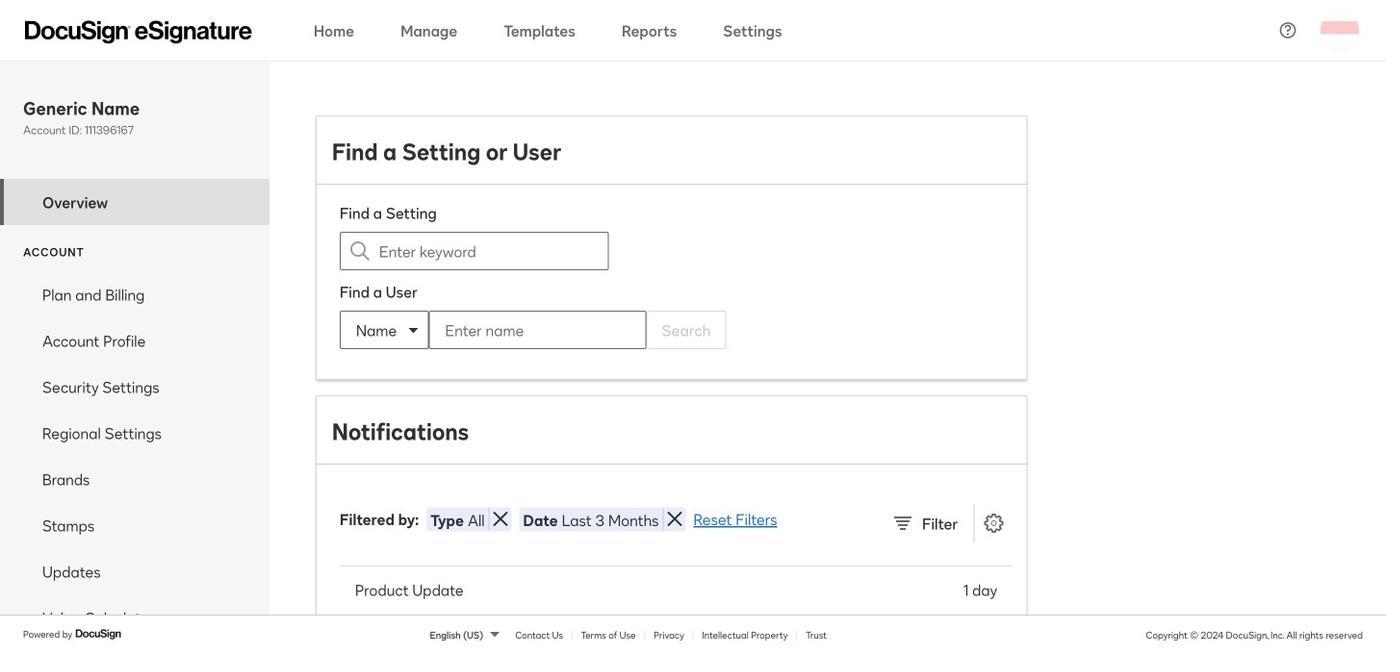 Task type: describe. For each thing, give the bounding box(es) containing it.
Enter keyword text field
[[379, 233, 570, 270]]

docusign image
[[75, 627, 123, 643]]

Enter name text field
[[430, 312, 607, 349]]



Task type: locate. For each thing, give the bounding box(es) containing it.
your uploaded profile image image
[[1321, 11, 1360, 50]]

account element
[[0, 272, 270, 641]]

docusign admin image
[[25, 21, 252, 44]]



Task type: vqa. For each thing, say whether or not it's contained in the screenshot.
docusign image
yes



